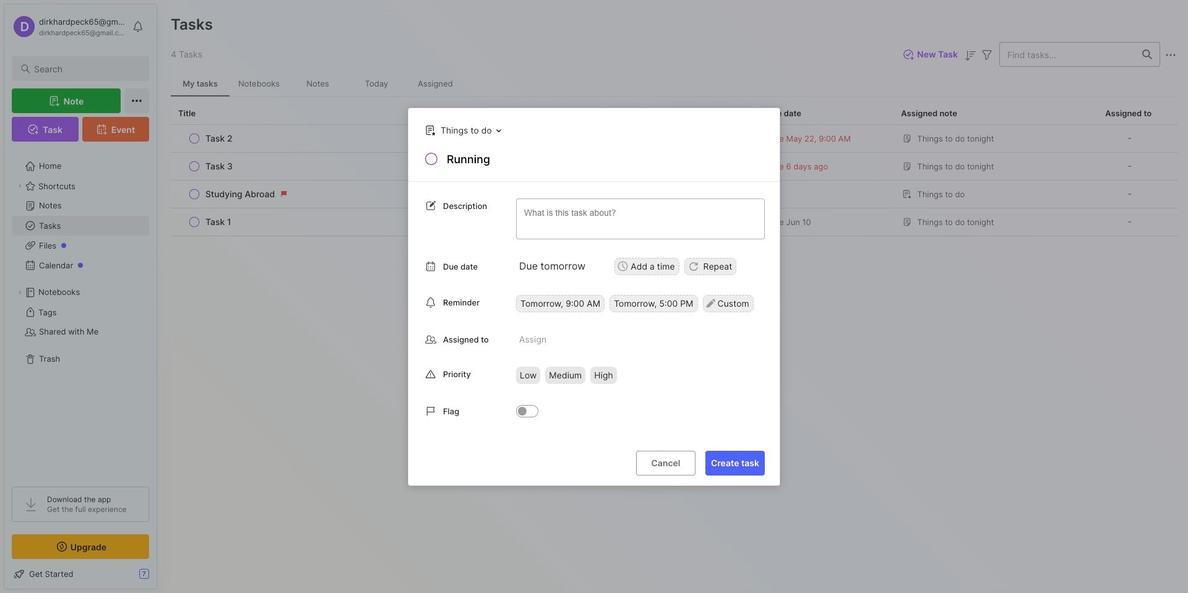 Task type: vqa. For each thing, say whether or not it's contained in the screenshot.
background image
no



Task type: locate. For each thing, give the bounding box(es) containing it.
Find tasks… text field
[[1000, 44, 1135, 65]]

cell
[[759, 181, 894, 208]]

none search field inside 'main' element
[[34, 61, 138, 76]]

What is this task about? text field
[[516, 198, 765, 239]]

None search field
[[34, 61, 138, 76]]

task 2 0 cell
[[205, 132, 232, 145]]

expand notebooks image
[[16, 289, 24, 296]]

task 1 3 cell
[[205, 216, 231, 228]]

row group
[[171, 125, 1178, 236]]

tree inside 'main' element
[[4, 149, 157, 476]]

Search text field
[[34, 63, 138, 75]]

row
[[171, 125, 1178, 153], [178, 130, 752, 147], [171, 153, 1178, 181], [178, 158, 752, 175], [171, 181, 1178, 209], [178, 186, 752, 203], [171, 209, 1178, 236], [178, 214, 752, 231]]

Go to note or move task field
[[419, 121, 506, 139]]

tree
[[4, 149, 157, 476]]



Task type: describe. For each thing, give the bounding box(es) containing it.
main element
[[0, 0, 161, 594]]

task 3 1 cell
[[205, 160, 233, 173]]

Enter task text field
[[446, 151, 765, 169]]

studying abroad 2 cell
[[205, 188, 275, 201]]



